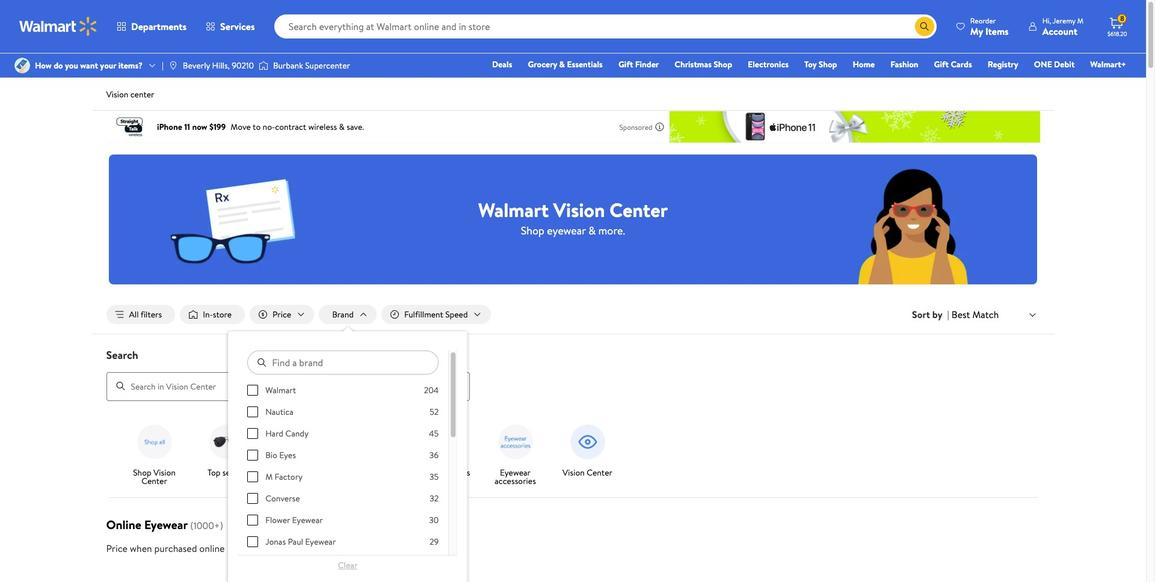 Task type: locate. For each thing, give the bounding box(es) containing it.
| inside sort and filter section element
[[947, 308, 949, 321]]

best match
[[952, 308, 999, 321]]

0 horizontal spatial gift
[[618, 58, 633, 70]]

in-store button
[[180, 305, 245, 324]]

 image
[[14, 58, 30, 73], [168, 61, 178, 70]]

all filters button
[[106, 305, 175, 324]]

45
[[429, 428, 439, 440]]

1 horizontal spatial  image
[[168, 61, 178, 70]]

0 vertical spatial price
[[273, 309, 291, 321]]

hi, jeremy m account
[[1043, 15, 1084, 38]]

deals link
[[487, 58, 518, 71]]

shop vision center link
[[123, 420, 186, 488]]

burbank
[[273, 60, 303, 72]]

0 horizontal spatial price
[[106, 542, 128, 555]]

0 vertical spatial search search field
[[274, 14, 937, 39]]

0 horizontal spatial walmart
[[266, 385, 296, 397]]

 image left beverly
[[168, 61, 178, 70]]

1 gift from the left
[[618, 58, 633, 70]]

top
[[208, 467, 221, 479]]

match
[[973, 308, 999, 321]]

vision center image
[[566, 420, 609, 464]]

by
[[932, 308, 943, 321]]

center for walmart
[[610, 196, 668, 223]]

eyewear down eyewear accessories image
[[500, 467, 531, 479]]

eyeglass frames
[[270, 467, 328, 479]]

search search field containing search
[[92, 348, 1054, 401]]

search
[[106, 348, 138, 363]]

2 gift from the left
[[934, 58, 949, 70]]

online eyewear (1000+)
[[106, 517, 223, 533]]

0 horizontal spatial &
[[559, 58, 565, 70]]

bio eyes
[[266, 450, 296, 462]]

1 vertical spatial search search field
[[92, 348, 1054, 401]]

|
[[162, 60, 164, 72], [947, 308, 949, 321]]

0 vertical spatial |
[[162, 60, 164, 72]]

walmart for walmart vision center shop eyewear & more.
[[478, 196, 549, 223]]

hard candy
[[266, 428, 309, 440]]

eyewear right paul
[[305, 536, 336, 548]]

registry link
[[982, 58, 1024, 71]]

shop down shop vision center image on the left of the page
[[133, 467, 151, 479]]

None checkbox
[[248, 385, 258, 396], [248, 472, 258, 483], [248, 493, 258, 504], [248, 515, 258, 526], [248, 537, 258, 548], [248, 385, 258, 396], [248, 472, 258, 483], [248, 493, 258, 504], [248, 515, 258, 526], [248, 537, 258, 548]]

clear
[[338, 560, 358, 572]]

0 horizontal spatial  image
[[14, 58, 30, 73]]

sort by |
[[912, 308, 949, 321]]

home link
[[847, 58, 880, 71]]

1 vertical spatial &
[[589, 223, 596, 238]]

None checkbox
[[248, 407, 258, 418], [248, 428, 258, 439], [248, 450, 258, 461], [248, 407, 258, 418], [248, 428, 258, 439], [248, 450, 258, 461]]

 image left how
[[14, 58, 30, 73]]

search icon image
[[920, 22, 930, 31]]

1 horizontal spatial &
[[589, 223, 596, 238]]

frames
[[302, 467, 328, 479]]

fulfillment
[[404, 309, 443, 321]]

center inside walmart vision center shop eyewear & more.
[[610, 196, 668, 223]]

online
[[106, 517, 141, 533]]

0 vertical spatial m
[[1077, 15, 1084, 26]]

gift finder link
[[613, 58, 664, 71]]

1 horizontal spatial gift
[[934, 58, 949, 70]]

shop right christmas
[[714, 58, 732, 70]]

supercenter
[[305, 60, 350, 72]]

price right store
[[273, 309, 291, 321]]

m left "factory"
[[266, 471, 273, 483]]

items
[[985, 24, 1009, 38]]

shop inside walmart vision center shop eyewear & more.
[[521, 223, 544, 238]]

price left when
[[106, 542, 128, 555]]

gift for gift cards
[[934, 58, 949, 70]]

walmart+ link
[[1085, 58, 1132, 71]]

cards
[[951, 58, 972, 70]]

1 horizontal spatial price
[[273, 309, 291, 321]]

gift
[[618, 58, 633, 70], [934, 58, 949, 70]]

christmas shop link
[[669, 58, 738, 71]]

0 vertical spatial walmart
[[478, 196, 549, 223]]

do
[[54, 60, 63, 72]]

speed
[[445, 309, 468, 321]]

eyewear inside eyewear accessories
[[500, 467, 531, 479]]

in-store
[[203, 309, 232, 321]]

& left more.
[[589, 223, 596, 238]]

1 horizontal spatial walmart
[[478, 196, 549, 223]]

search image
[[116, 382, 125, 391]]

toy shop link
[[799, 58, 843, 71]]

walmart vision center. shop eyewear and more. image
[[109, 155, 1038, 284]]

sort and filter section element
[[92, 295, 1054, 582]]

gift cards
[[934, 58, 972, 70]]

walmart inside walmart vision center shop eyewear & more.
[[478, 196, 549, 223]]

bio eyes women's be226 hibiscus crystal eyeglass frames image
[[346, 577, 520, 582]]

36
[[430, 450, 439, 462]]

contact
[[416, 467, 446, 479]]

1 vertical spatial |
[[947, 308, 949, 321]]

eyeglass frames image
[[277, 420, 320, 464]]

home
[[853, 58, 875, 70]]

shop inside shop vision center
[[133, 467, 151, 479]]

&
[[559, 58, 565, 70], [589, 223, 596, 238]]

jeremy
[[1053, 15, 1076, 26]]

shop vision center image
[[133, 420, 176, 464]]

fulfillment speed
[[404, 309, 468, 321]]

group containing walmart
[[248, 385, 439, 582]]

| right the by
[[947, 308, 949, 321]]

grocery & essentials link
[[523, 58, 608, 71]]

flower
[[266, 515, 290, 527]]

brand button
[[319, 305, 377, 324]]

gift finder
[[618, 58, 659, 70]]

& inside grocery & essentials link
[[559, 58, 565, 70]]

1 horizontal spatial |
[[947, 308, 949, 321]]

price button
[[250, 305, 314, 324]]

& right grocery
[[559, 58, 565, 70]]

price when purchased online
[[106, 542, 225, 555]]

gift left the finder
[[618, 58, 633, 70]]

eyewear up jonas paul eyewear
[[292, 515, 323, 527]]

group inside sort and filter section element
[[248, 385, 439, 582]]

 image
[[259, 60, 268, 72]]

one
[[1034, 58, 1052, 70]]

electronics
[[748, 58, 789, 70]]

top sellers image
[[205, 420, 248, 464]]

beverly hills, 90210
[[183, 60, 254, 72]]

center
[[610, 196, 668, 223], [587, 467, 612, 479], [141, 475, 167, 487]]

eyewear
[[547, 223, 586, 238]]

sort
[[912, 308, 930, 321]]

vision center
[[106, 88, 154, 100]]

m right jeremy
[[1077, 15, 1084, 26]]

1 vertical spatial m
[[266, 471, 273, 483]]

Search search field
[[274, 14, 937, 39], [92, 348, 1054, 401]]

grocery & essentials
[[528, 58, 603, 70]]

gift left cards
[[934, 58, 949, 70]]

walmart inside sort and filter section element
[[266, 385, 296, 397]]

vision
[[106, 88, 128, 100], [553, 196, 605, 223], [153, 467, 176, 479], [563, 467, 585, 479]]

group
[[248, 385, 439, 582]]

0 vertical spatial &
[[559, 58, 565, 70]]

online
[[199, 542, 225, 555]]

shop left eyewear
[[521, 223, 544, 238]]

vision inside shop vision center
[[153, 467, 176, 479]]

center inside shop vision center
[[141, 475, 167, 487]]

services
[[220, 20, 255, 33]]

walmart image
[[19, 17, 97, 36]]

1 vertical spatial price
[[106, 542, 128, 555]]

contact lenses link
[[412, 420, 474, 479]]

price inside dropdown button
[[273, 309, 291, 321]]

shop
[[714, 58, 732, 70], [819, 58, 837, 70], [521, 223, 544, 238], [133, 467, 151, 479]]

1 horizontal spatial m
[[1077, 15, 1084, 26]]

best match button
[[949, 307, 1040, 323]]

eyewear accessories image
[[494, 420, 537, 464]]

hi,
[[1043, 15, 1051, 26]]

| right items? at the left top
[[162, 60, 164, 72]]

designer looks for less women's wop69 crystal/gold frames image
[[109, 577, 283, 582]]

sellers
[[223, 467, 246, 479]]

1 vertical spatial walmart
[[266, 385, 296, 397]]

0 horizontal spatial m
[[266, 471, 273, 483]]

hard
[[266, 428, 284, 440]]

m inside hi, jeremy m account
[[1077, 15, 1084, 26]]

gift inside gift cards link
[[934, 58, 949, 70]]



Task type: describe. For each thing, give the bounding box(es) containing it.
52
[[430, 406, 439, 418]]

price for price
[[273, 309, 291, 321]]

center
[[130, 88, 154, 100]]

converse
[[266, 493, 300, 505]]

filters
[[141, 309, 162, 321]]

shop right toy
[[819, 58, 837, 70]]

fulfillment speed button
[[381, 305, 491, 324]]

 image for how
[[14, 58, 30, 73]]

eyeglass frames link
[[267, 420, 330, 479]]

registry
[[988, 58, 1019, 70]]

Find a brand search field
[[248, 351, 439, 375]]

eyeglass
[[270, 467, 301, 479]]

beverly
[[183, 60, 210, 72]]

gift for gift finder
[[618, 58, 633, 70]]

35
[[430, 471, 439, 483]]

toy
[[804, 58, 817, 70]]

one debit link
[[1029, 58, 1080, 71]]

30
[[429, 515, 439, 527]]

(1000+)
[[190, 519, 223, 532]]

all filters
[[129, 309, 162, 321]]

eyewear up price when purchased online on the left bottom of the page
[[144, 517, 188, 533]]

flower eyewear
[[266, 515, 323, 527]]

fashion link
[[885, 58, 924, 71]]

204
[[424, 385, 439, 397]]

eyes
[[279, 450, 296, 462]]

jonas
[[266, 536, 286, 548]]

more.
[[598, 223, 625, 238]]

store
[[213, 309, 232, 321]]

christmas
[[675, 58, 712, 70]]

items?
[[118, 60, 143, 72]]

clear button
[[248, 556, 448, 575]]

brand
[[332, 309, 354, 321]]

top sellers
[[208, 467, 246, 479]]

center for shop
[[141, 475, 167, 487]]

shop vision center
[[133, 467, 176, 487]]

0 horizontal spatial |
[[162, 60, 164, 72]]

one debit
[[1034, 58, 1075, 70]]

walmart for walmart
[[266, 385, 296, 397]]

walmart+
[[1090, 58, 1126, 70]]

debit
[[1054, 58, 1075, 70]]

how do you want your items?
[[35, 60, 143, 72]]

m factory
[[266, 471, 303, 483]]

& inside walmart vision center shop eyewear & more.
[[589, 223, 596, 238]]

vision center link
[[556, 420, 619, 479]]

m inside sort and filter section element
[[266, 471, 273, 483]]

eyewear accessories link
[[484, 420, 547, 488]]

you
[[65, 60, 78, 72]]

29
[[430, 536, 439, 548]]

candy
[[286, 428, 309, 440]]

purchased
[[154, 542, 197, 555]]

8 $618.20
[[1108, 13, 1127, 38]]

$618.20
[[1108, 29, 1127, 38]]

reorder my items
[[970, 15, 1009, 38]]

 image for beverly
[[168, 61, 178, 70]]

walmart vision center shop eyewear & more.
[[478, 196, 668, 238]]

essentials
[[567, 58, 603, 70]]

contact lenses
[[416, 467, 470, 479]]

departments
[[131, 20, 187, 33]]

gift cards link
[[929, 58, 978, 71]]

paul
[[288, 536, 303, 548]]

price for price when purchased online
[[106, 542, 128, 555]]

bio
[[266, 450, 277, 462]]

electronics link
[[743, 58, 794, 71]]

hills,
[[212, 60, 230, 72]]

factory
[[275, 471, 303, 483]]

sponsored
[[619, 122, 653, 132]]

my
[[970, 24, 983, 38]]

vision inside walmart vision center shop eyewear & more.
[[553, 196, 605, 223]]

Walmart Site-Wide search field
[[274, 14, 937, 39]]

all
[[129, 309, 139, 321]]

accessories
[[495, 475, 536, 487]]

your
[[100, 60, 116, 72]]

burbank supercenter
[[273, 60, 350, 72]]

contact lenses image
[[421, 420, 465, 464]]

32
[[430, 493, 439, 505]]

jonas paul eyewear
[[266, 536, 336, 548]]

fashion
[[891, 58, 919, 70]]

account
[[1043, 24, 1078, 38]]

nautica
[[266, 406, 294, 418]]

departments button
[[107, 12, 196, 41]]

vision center
[[563, 467, 612, 479]]

Search in Vision Center search field
[[106, 372, 470, 401]]

toy shop
[[804, 58, 837, 70]]

grocery
[[528, 58, 557, 70]]

christmas shop
[[675, 58, 732, 70]]

reorder
[[970, 15, 996, 26]]



Task type: vqa. For each thing, say whether or not it's contained in the screenshot.


